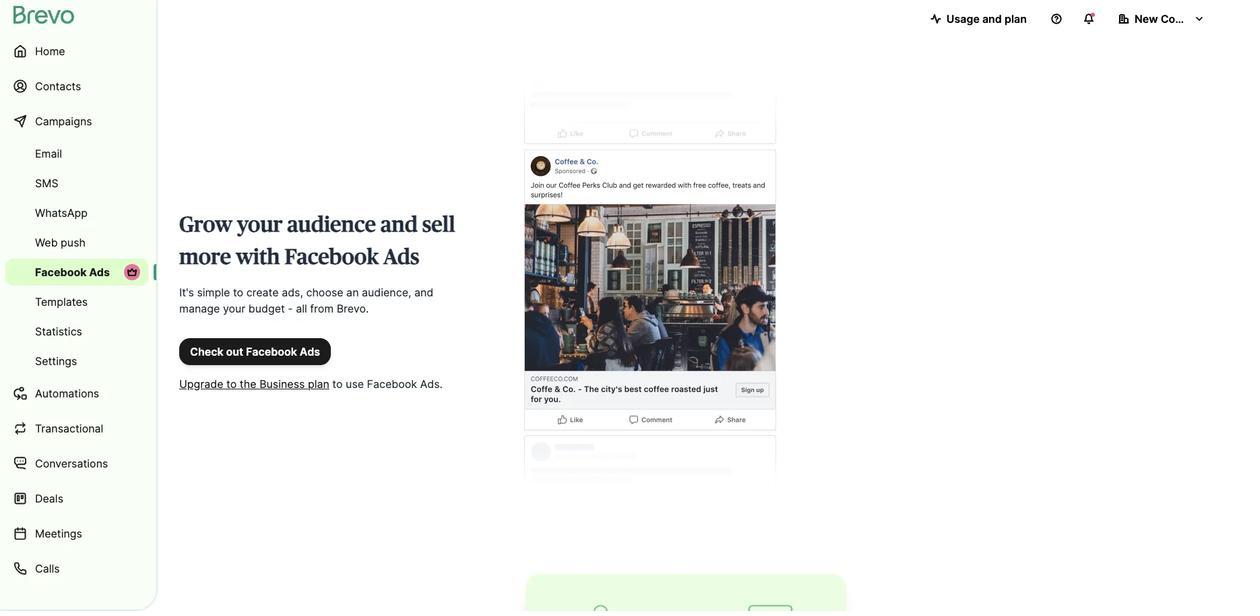 Task type: vqa. For each thing, say whether or not it's contained in the screenshot.
bottommost question circle icon
no



Task type: locate. For each thing, give the bounding box(es) containing it.
home
[[35, 44, 65, 58]]

all
[[296, 302, 307, 315]]

ads,
[[282, 286, 303, 299]]

ads left left___rvooi icon
[[89, 265, 110, 279]]

ads up audience, at left top
[[383, 247, 419, 268]]

campaigns link
[[5, 105, 148, 137]]

new company button
[[1108, 5, 1216, 32]]

settings
[[35, 354, 77, 368]]

facebook down audience
[[285, 247, 379, 268]]

and inside button
[[982, 12, 1002, 26]]

the
[[240, 377, 256, 391]]

statistics link
[[5, 318, 148, 345]]

audience,
[[362, 286, 411, 299]]

sms
[[35, 177, 58, 190]]

1 vertical spatial and
[[381, 214, 418, 236]]

0 vertical spatial plan
[[1005, 12, 1027, 26]]

whatsapp
[[35, 206, 88, 220]]

budget
[[248, 302, 285, 315]]

ads
[[383, 247, 419, 268], [89, 265, 110, 279], [300, 345, 320, 358]]

facebook
[[285, 247, 379, 268], [35, 265, 87, 279], [246, 345, 297, 358], [367, 377, 417, 391]]

web push
[[35, 236, 86, 249]]

to left the
[[226, 377, 237, 391]]

it's
[[179, 286, 194, 299]]

choose
[[306, 286, 343, 299]]

2 vertical spatial and
[[414, 286, 433, 299]]

settings link
[[5, 348, 148, 375]]

facebook inside "check out facebook ads" button
[[246, 345, 297, 358]]

upgrade to the business plan to use facebook ads.
[[179, 377, 443, 391]]

new company
[[1135, 12, 1210, 26]]

upgrade
[[179, 377, 223, 391]]

check
[[190, 345, 223, 358]]

to
[[233, 286, 243, 299], [226, 377, 237, 391], [332, 377, 343, 391]]

web push link
[[5, 229, 148, 256]]

facebook inside grow your audience and sell more with facebook ads
[[285, 247, 379, 268]]

home link
[[5, 35, 148, 67]]

templates
[[35, 295, 88, 309]]

your up with
[[237, 214, 283, 236]]

-
[[288, 302, 293, 315]]

check out facebook ads button
[[179, 338, 331, 365]]

ads.
[[420, 377, 443, 391]]

plan left 'use'
[[308, 377, 329, 391]]

0 horizontal spatial plan
[[308, 377, 329, 391]]

plan right usage
[[1005, 12, 1027, 26]]

left___rvooi image
[[127, 267, 137, 278]]

and right audience, at left top
[[414, 286, 433, 299]]

plan
[[1005, 12, 1027, 26], [308, 377, 329, 391]]

and
[[982, 12, 1002, 26], [381, 214, 418, 236], [414, 286, 433, 299]]

to left create
[[233, 286, 243, 299]]

meetings link
[[5, 517, 148, 550]]

ads inside button
[[300, 345, 320, 358]]

your inside the it's simple to create ads, choose an audience, and manage your budget - all from brevo.
[[223, 302, 245, 315]]

2 horizontal spatial ads
[[383, 247, 419, 268]]

statistics
[[35, 325, 82, 338]]

your inside grow your audience and sell more with facebook ads
[[237, 214, 283, 236]]

and right usage
[[982, 12, 1002, 26]]

templates link
[[5, 288, 148, 315]]

facebook up business
[[246, 345, 297, 358]]

ads up upgrade to the business plan to use facebook ads.
[[300, 345, 320, 358]]

your
[[237, 214, 283, 236], [223, 302, 245, 315]]

simple
[[197, 286, 230, 299]]

1 horizontal spatial plan
[[1005, 12, 1027, 26]]

meetings
[[35, 527, 82, 540]]

push
[[61, 236, 86, 249]]

and left "sell"
[[381, 214, 418, 236]]

transactional
[[35, 422, 103, 435]]

0 vertical spatial and
[[982, 12, 1002, 26]]

1 horizontal spatial ads
[[300, 345, 320, 358]]

email
[[35, 147, 62, 160]]

facebook up templates
[[35, 265, 87, 279]]

your down simple
[[223, 302, 245, 315]]

0 vertical spatial your
[[237, 214, 283, 236]]

deals
[[35, 492, 63, 505]]

1 vertical spatial your
[[223, 302, 245, 315]]

1 vertical spatial plan
[[308, 377, 329, 391]]

usage and plan
[[946, 12, 1027, 26]]



Task type: describe. For each thing, give the bounding box(es) containing it.
calls
[[35, 562, 60, 575]]

manage
[[179, 302, 220, 315]]

from
[[310, 302, 334, 315]]

automations link
[[5, 377, 148, 410]]

with
[[236, 247, 280, 268]]

ads inside grow your audience and sell more with facebook ads
[[383, 247, 419, 268]]

campaigns
[[35, 115, 92, 128]]

to left 'use'
[[332, 377, 343, 391]]

upgrade to the business plan link
[[179, 377, 329, 391]]

usage
[[946, 12, 980, 26]]

new
[[1135, 12, 1158, 26]]

web
[[35, 236, 58, 249]]

check out facebook ads
[[190, 345, 320, 358]]

it's simple to create ads, choose an audience, and manage your budget - all from brevo.
[[179, 286, 433, 315]]

conversations link
[[5, 447, 148, 480]]

calls link
[[5, 553, 148, 585]]

audience
[[287, 214, 376, 236]]

facebook ads
[[35, 265, 110, 279]]

deals link
[[5, 482, 148, 515]]

to inside the it's simple to create ads, choose an audience, and manage your budget - all from brevo.
[[233, 286, 243, 299]]

grow
[[179, 214, 232, 236]]

facebook right 'use'
[[367, 377, 417, 391]]

plan inside button
[[1005, 12, 1027, 26]]

an
[[346, 286, 359, 299]]

facebook inside facebook ads link
[[35, 265, 87, 279]]

and inside the it's simple to create ads, choose an audience, and manage your budget - all from brevo.
[[414, 286, 433, 299]]

0 horizontal spatial ads
[[89, 265, 110, 279]]

use
[[346, 377, 364, 391]]

business
[[259, 377, 305, 391]]

create
[[246, 286, 279, 299]]

contacts
[[35, 80, 81, 93]]

sms link
[[5, 170, 148, 197]]

out
[[226, 345, 243, 358]]

company
[[1161, 12, 1210, 26]]

automations
[[35, 387, 99, 400]]

more
[[179, 247, 231, 268]]

brevo.
[[337, 302, 369, 315]]

contacts link
[[5, 70, 148, 102]]

whatsapp link
[[5, 199, 148, 226]]

sell
[[422, 214, 455, 236]]

transactional link
[[5, 412, 148, 445]]

usage and plan button
[[920, 5, 1038, 32]]

email link
[[5, 140, 148, 167]]

and inside grow your audience and sell more with facebook ads
[[381, 214, 418, 236]]

facebook ads link
[[5, 259, 148, 286]]

conversations
[[35, 457, 108, 470]]

grow your audience and sell more with facebook ads
[[179, 214, 455, 268]]



